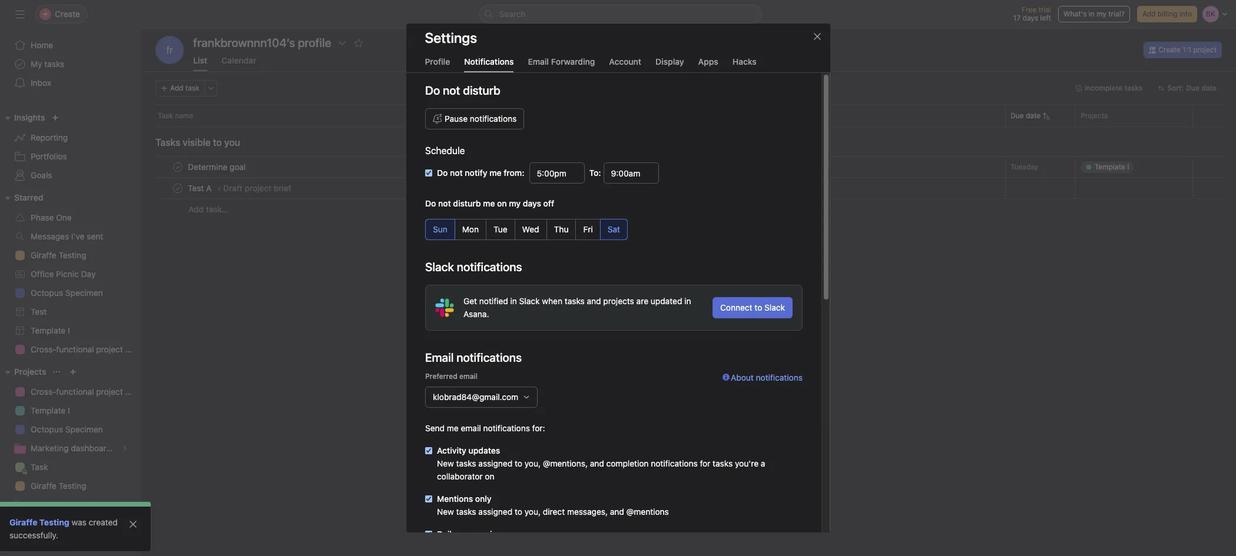 Task type: describe. For each thing, give the bounding box(es) containing it.
direct
[[543, 507, 565, 517]]

not for disturb
[[438, 199, 451, 209]]

add for add task…
[[188, 204, 204, 214]]

i for second template i link from the bottom of the page
[[68, 326, 70, 336]]

‹ draft project brief row
[[141, 177, 1236, 199]]

phase one link
[[7, 209, 134, 227]]

you, for direct
[[524, 507, 540, 517]]

search button
[[479, 5, 762, 24]]

send me email notifications for:
[[425, 424, 545, 434]]

notifications inside activity updates new tasks assigned to you, @mentions, and completion notifications for tasks you're a collaborator on
[[651, 459, 698, 469]]

add task…
[[188, 204, 228, 214]]

slack icon image
[[435, 299, 454, 317]]

send
[[425, 424, 444, 434]]

left
[[1040, 14, 1051, 22]]

create 1:1 project button
[[1144, 42, 1222, 58]]

plan for first cross-functional project plan link from the top
[[125, 345, 141, 355]]

sat
[[608, 224, 620, 234]]

project up dashboards
[[96, 387, 123, 397]]

reporting
[[31, 133, 68, 143]]

due
[[1011, 111, 1024, 120]]

giraffe testing link inside 'projects' element
[[7, 477, 134, 496]]

0 vertical spatial giraffe testing link
[[7, 246, 134, 265]]

2 vertical spatial giraffe testing
[[9, 518, 69, 528]]

days off
[[523, 199, 554, 209]]

starred element
[[0, 187, 141, 362]]

tuesday row
[[141, 156, 1236, 178]]

list
[[193, 55, 207, 65]]

my inside button
[[1097, 9, 1107, 18]]

and inside mentions only new tasks assigned to you, direct messages, and @mentions
[[610, 507, 624, 517]]

specimen inside 'projects' element
[[65, 425, 103, 435]]

1 horizontal spatial in
[[684, 296, 691, 306]]

display button
[[656, 57, 684, 72]]

tasks right for
[[713, 459, 733, 469]]

and inside activity updates new tasks assigned to you, @mentions, and completion notifications for tasks you're a collaborator on
[[590, 459, 604, 469]]

do not disturb me on my days off
[[425, 199, 554, 209]]

add task
[[170, 84, 199, 92]]

giraffe inside 'projects' element
[[31, 481, 56, 491]]

octopus specimen inside 'projects' element
[[31, 425, 103, 435]]

goals
[[31, 170, 52, 180]]

messages i've sent
[[31, 231, 103, 242]]

notifications up updates
[[483, 424, 530, 434]]

free trial 17 days left
[[1014, 5, 1051, 22]]

slack inside get notified in slack when tasks and projects are updated in asana.
[[519, 296, 540, 306]]

inbox
[[31, 78, 51, 88]]

connect to slack link
[[712, 297, 793, 319]]

hide sidebar image
[[15, 9, 25, 19]]

do for do not disturb me on my days off
[[425, 199, 436, 209]]

date
[[1026, 111, 1041, 120]]

1 cross-functional project plan link from the top
[[7, 340, 141, 359]]

completed checkbox for test a text box
[[171, 181, 185, 195]]

ascending image
[[1043, 113, 1050, 120]]

successfully.
[[9, 531, 58, 541]]

tasks up collaborator
[[456, 459, 476, 469]]

home link
[[7, 36, 134, 55]]

schedule
[[425, 145, 465, 156]]

to left the you
[[213, 137, 222, 148]]

‹ draft project brief
[[218, 183, 291, 193]]

cross-functional project plan inside 'projects' element
[[31, 387, 141, 397]]

invite
[[33, 536, 54, 546]]

do for do not notify me from:
[[437, 168, 448, 178]]

to inside activity updates new tasks assigned to you, @mentions, and completion notifications for tasks you're a collaborator on
[[515, 459, 522, 469]]

hacks
[[733, 57, 757, 67]]

sun
[[433, 224, 447, 234]]

summaries
[[458, 530, 501, 540]]

a
[[761, 459, 765, 469]]

get notified in slack when tasks and projects are updated in asana.
[[463, 296, 691, 319]]

asana.
[[463, 309, 489, 319]]

octopus specimen inside starred element
[[31, 288, 103, 298]]

activity
[[437, 446, 466, 456]]

apps button
[[698, 57, 719, 72]]

marketing for marketing dashboard
[[31, 500, 69, 510]]

marketing dashboard link
[[7, 496, 134, 515]]

0 vertical spatial on
[[497, 199, 507, 209]]

completed checkbox for determine goal text box
[[171, 160, 185, 174]]

preferred email
[[425, 372, 477, 381]]

only
[[475, 494, 491, 504]]

insights
[[14, 113, 45, 123]]

test a cell
[[141, 177, 1006, 199]]

forwarding
[[551, 57, 595, 67]]

draft
[[223, 183, 243, 193]]

for
[[700, 459, 710, 469]]

preferred
[[425, 372, 457, 381]]

Test A text field
[[186, 182, 215, 194]]

‹
[[218, 183, 221, 193]]

home
[[31, 40, 53, 50]]

2 template i link from the top
[[7, 402, 134, 421]]

frankbrownnn104's profile
[[193, 36, 331, 49]]

me from:
[[489, 168, 524, 178]]

determine goal cell
[[141, 156, 1006, 178]]

updated
[[651, 296, 682, 306]]

search list box
[[479, 5, 762, 24]]

activity updates new tasks assigned to you, @mentions, and completion notifications for tasks you're a collaborator on
[[437, 446, 765, 482]]

you, for @mentions,
[[524, 459, 540, 469]]

my tasks
[[31, 59, 64, 69]]

my tasks link
[[7, 55, 134, 74]]

fri
[[583, 224, 593, 234]]

Daily summaries checkbox
[[425, 531, 432, 538]]

messages,
[[567, 507, 608, 517]]

project inside test a cell
[[245, 183, 272, 193]]

projects button
[[0, 365, 46, 379]]

messages i've sent link
[[7, 227, 134, 246]]

notifications button
[[464, 57, 514, 72]]

inbox link
[[7, 74, 134, 92]]

dashboard
[[71, 500, 111, 510]]

name
[[175, 111, 193, 120]]

you're
[[735, 459, 758, 469]]

apps
[[698, 57, 719, 67]]

profile
[[425, 57, 450, 67]]

project inside starred element
[[96, 345, 123, 355]]

notify
[[465, 168, 487, 178]]

calendar link
[[221, 55, 257, 71]]

thu
[[554, 224, 568, 234]]

klobrad84@gmail.com button
[[425, 387, 538, 408]]

marketing dashboards link
[[7, 439, 134, 458]]

mentions
[[437, 494, 473, 504]]

completed image for determine goal text box
[[171, 160, 185, 174]]

assigned for updates
[[478, 459, 512, 469]]

on inside activity updates new tasks assigned to you, @mentions, and completion notifications for tasks you're a collaborator on
[[485, 472, 494, 482]]

team button
[[0, 521, 35, 535]]

sent
[[87, 231, 103, 242]]

add billing info button
[[1137, 6, 1198, 22]]

projects inside projects dropdown button
[[14, 367, 46, 377]]

1 vertical spatial email
[[461, 424, 481, 434]]

not for notify
[[450, 168, 463, 178]]

and inside get notified in slack when tasks and projects are updated in asana.
[[587, 296, 601, 306]]

phase
[[31, 213, 54, 223]]

projects inside row
[[1081, 111, 1108, 120]]

task link
[[7, 458, 134, 477]]

add for add billing info
[[1143, 9, 1156, 18]]

giraffe testing for giraffe testing link inside 'projects' element
[[31, 481, 86, 491]]

mon
[[462, 224, 479, 234]]

marketing dashboards
[[31, 444, 116, 454]]

1 template i link from the top
[[7, 322, 134, 340]]

what's
[[1064, 9, 1087, 18]]

1:1
[[1183, 45, 1192, 54]]



Task type: locate. For each thing, give the bounding box(es) containing it.
giraffe testing
[[31, 250, 86, 260], [31, 481, 86, 491], [9, 518, 69, 528]]

completed image left test a text box
[[171, 181, 185, 195]]

what's in my trial?
[[1064, 9, 1125, 18]]

goals link
[[7, 166, 134, 185]]

cross-functional project plan down test link
[[31, 345, 141, 355]]

slack right the connect
[[764, 303, 785, 313]]

notifications down not disturb at the top left of page
[[470, 114, 516, 124]]

row
[[141, 105, 1236, 127], [156, 126, 1222, 127]]

1 vertical spatial template i
[[31, 406, 70, 416]]

and left projects
[[587, 296, 601, 306]]

for:
[[532, 424, 545, 434]]

connect
[[720, 303, 752, 313]]

0 horizontal spatial my
[[509, 199, 521, 209]]

0 vertical spatial marketing
[[31, 444, 69, 454]]

1 horizontal spatial add
[[188, 204, 204, 214]]

on up 'only'
[[485, 472, 494, 482]]

billing
[[1158, 9, 1178, 18]]

0 vertical spatial not
[[450, 168, 463, 178]]

1 vertical spatial assigned
[[478, 507, 512, 517]]

1 vertical spatial on
[[485, 472, 494, 482]]

0 vertical spatial do
[[425, 84, 440, 97]]

2 horizontal spatial add
[[1143, 9, 1156, 18]]

1 vertical spatial template
[[31, 406, 66, 416]]

to left direct
[[515, 507, 522, 517]]

settings
[[425, 29, 477, 46]]

template up the marketing dashboards link at the bottom
[[31, 406, 66, 416]]

what's in my trial? button
[[1058, 6, 1130, 22]]

template i inside 'projects' element
[[31, 406, 70, 416]]

giraffe testing inside 'projects' element
[[31, 481, 86, 491]]

testing
[[59, 250, 86, 260], [59, 481, 86, 491], [39, 518, 69, 528]]

email up updates
[[461, 424, 481, 434]]

1 vertical spatial projects
[[14, 367, 46, 377]]

1 template i from the top
[[31, 326, 70, 336]]

plan for 1st cross-functional project plan link from the bottom
[[125, 387, 141, 397]]

1 vertical spatial me
[[447, 424, 458, 434]]

2 template i from the top
[[31, 406, 70, 416]]

slack left "when"
[[519, 296, 540, 306]]

testing inside 'projects' element
[[59, 481, 86, 491]]

functional inside 'projects' element
[[56, 387, 94, 397]]

cross- inside starred element
[[31, 345, 56, 355]]

2 completed checkbox from the top
[[171, 181, 185, 195]]

phase one
[[31, 213, 72, 223]]

project down test link
[[96, 345, 123, 355]]

email forwarding
[[528, 57, 595, 67]]

1 vertical spatial do
[[437, 168, 448, 178]]

plan inside 'projects' element
[[125, 387, 141, 397]]

completed image for test a text box
[[171, 181, 185, 195]]

1 vertical spatial octopus
[[31, 425, 63, 435]]

template i for second template i link from the top of the page
[[31, 406, 70, 416]]

i inside starred element
[[68, 326, 70, 336]]

collaborator
[[437, 472, 483, 482]]

you, inside mentions only new tasks assigned to you, direct messages, and @mentions
[[524, 507, 540, 517]]

1 completed image from the top
[[171, 160, 185, 174]]

email
[[528, 57, 549, 67]]

add task… row
[[141, 199, 1236, 220]]

to right the connect
[[755, 303, 762, 313]]

functional down test link
[[56, 345, 94, 355]]

do up 'sun'
[[425, 199, 436, 209]]

2 vertical spatial do
[[425, 199, 436, 209]]

template i for second template i link from the bottom of the page
[[31, 326, 70, 336]]

2 marketing from the top
[[31, 500, 69, 510]]

template for second template i link from the bottom of the page
[[31, 326, 66, 336]]

1 new from the top
[[437, 459, 454, 469]]

1 vertical spatial giraffe testing
[[31, 481, 86, 491]]

tasks inside mentions only new tasks assigned to you, direct messages, and @mentions
[[456, 507, 476, 517]]

functional
[[56, 345, 94, 355], [56, 387, 94, 397]]

insights element
[[0, 107, 141, 187]]

0 vertical spatial assigned
[[478, 459, 512, 469]]

in right notified
[[510, 296, 517, 306]]

tree grid containing ‹ draft project brief
[[141, 156, 1236, 220]]

0 vertical spatial add
[[1143, 9, 1156, 18]]

completed image down tasks
[[171, 160, 185, 174]]

list link
[[193, 55, 207, 71]]

1 vertical spatial i
[[68, 406, 70, 416]]

0 horizontal spatial on
[[485, 472, 494, 482]]

1 vertical spatial completed image
[[171, 181, 185, 195]]

on up tue
[[497, 199, 507, 209]]

2 octopus from the top
[[31, 425, 63, 435]]

you, left @mentions,
[[524, 459, 540, 469]]

1 horizontal spatial task
[[158, 111, 173, 120]]

giraffe testing up office picnic day
[[31, 250, 86, 260]]

giraffe testing inside starred element
[[31, 250, 86, 260]]

testing up invite
[[39, 518, 69, 528]]

giraffe inside starred element
[[31, 250, 56, 260]]

email
[[459, 372, 477, 381], [461, 424, 481, 434]]

functional up marketing dashboards
[[56, 387, 94, 397]]

None checkbox
[[425, 448, 432, 455]]

0 vertical spatial task
[[158, 111, 173, 120]]

1 horizontal spatial projects
[[1081, 111, 1108, 120]]

info
[[1180, 9, 1192, 18]]

profile button
[[425, 57, 450, 72]]

octopus specimen down picnic
[[31, 288, 103, 298]]

Determine goal text field
[[186, 161, 249, 173]]

octopus for first octopus specimen link
[[31, 288, 63, 298]]

0 vertical spatial my
[[1097, 9, 1107, 18]]

completed checkbox left test a text box
[[171, 181, 185, 195]]

in inside button
[[1089, 9, 1095, 18]]

1 vertical spatial completed checkbox
[[171, 181, 185, 195]]

1 completed checkbox from the top
[[171, 160, 185, 174]]

0 vertical spatial and
[[587, 296, 601, 306]]

octopus specimen
[[31, 288, 103, 298], [31, 425, 103, 435]]

assigned inside activity updates new tasks assigned to you, @mentions, and completion notifications for tasks you're a collaborator on
[[478, 459, 512, 469]]

tasks right "my"
[[44, 59, 64, 69]]

email down email notifications on the left of the page
[[459, 372, 477, 381]]

email forwarding button
[[528, 57, 595, 72]]

office picnic day link
[[7, 265, 134, 284]]

global element
[[0, 29, 141, 100]]

0 horizontal spatial in
[[510, 296, 517, 306]]

1 vertical spatial octopus specimen
[[31, 425, 103, 435]]

giraffe testing link up picnic
[[7, 246, 134, 265]]

about notifications link
[[722, 372, 803, 422]]

1 vertical spatial new
[[437, 507, 454, 517]]

daily summaries
[[437, 530, 501, 540]]

tasks inside get notified in slack when tasks and projects are updated in asana.
[[564, 296, 585, 306]]

add billing info
[[1143, 9, 1192, 18]]

0 vertical spatial me
[[483, 199, 495, 209]]

tuesday
[[1011, 163, 1039, 171]]

you, inside activity updates new tasks assigned to you, @mentions, and completion notifications for tasks you're a collaborator on
[[524, 459, 540, 469]]

in right what's
[[1089, 9, 1095, 18]]

portfolios link
[[7, 147, 134, 166]]

2 specimen from the top
[[65, 425, 103, 435]]

me right send
[[447, 424, 458, 434]]

1 vertical spatial not
[[438, 199, 451, 209]]

1 vertical spatial functional
[[56, 387, 94, 397]]

0 vertical spatial completed checkbox
[[171, 160, 185, 174]]

marketing for marketing dashboards
[[31, 444, 69, 454]]

not left disturb
[[438, 199, 451, 209]]

do for do not disturb
[[425, 84, 440, 97]]

add left task
[[170, 84, 183, 92]]

2 completed image from the top
[[171, 181, 185, 195]]

completed image inside test a cell
[[171, 181, 185, 195]]

octopus specimen up the marketing dashboards link at the bottom
[[31, 425, 103, 435]]

2 you, from the top
[[524, 507, 540, 517]]

0 vertical spatial you,
[[524, 459, 540, 469]]

add to starred image
[[354, 38, 363, 48]]

i up marketing dashboards
[[68, 406, 70, 416]]

2 cross-functional project plan link from the top
[[7, 383, 141, 402]]

Completed checkbox
[[171, 160, 185, 174], [171, 181, 185, 195]]

me right disturb
[[483, 199, 495, 209]]

1 vertical spatial template i link
[[7, 402, 134, 421]]

giraffe
[[31, 250, 56, 260], [31, 481, 56, 491], [9, 518, 37, 528]]

0 vertical spatial template
[[31, 326, 66, 336]]

task for task name
[[158, 111, 173, 120]]

0 vertical spatial octopus specimen link
[[7, 284, 134, 303]]

1 horizontal spatial slack
[[764, 303, 785, 313]]

add for add task
[[170, 84, 183, 92]]

giraffe down task link
[[31, 481, 56, 491]]

add left billing
[[1143, 9, 1156, 18]]

slack
[[519, 296, 540, 306], [764, 303, 785, 313]]

1 vertical spatial marketing
[[31, 500, 69, 510]]

tue
[[493, 224, 507, 234]]

1 vertical spatial giraffe testing link
[[7, 477, 134, 496]]

giraffe testing down task link
[[31, 481, 86, 491]]

portfolios
[[31, 151, 67, 161]]

2 vertical spatial giraffe testing link
[[9, 518, 69, 528]]

1 vertical spatial cross-functional project plan
[[31, 387, 141, 397]]

notifications right about
[[756, 373, 803, 383]]

completed image
[[171, 160, 185, 174], [171, 181, 185, 195]]

2 vertical spatial testing
[[39, 518, 69, 528]]

2 functional from the top
[[56, 387, 94, 397]]

close image
[[813, 32, 822, 41]]

not left notify
[[450, 168, 463, 178]]

and left completion
[[590, 459, 604, 469]]

assigned down updates
[[478, 459, 512, 469]]

0 vertical spatial specimen
[[65, 288, 103, 298]]

assigned inside mentions only new tasks assigned to you, direct messages, and @mentions
[[478, 507, 512, 517]]

2 vertical spatial and
[[610, 507, 624, 517]]

giraffe testing link up marketing dashboard
[[7, 477, 134, 496]]

i inside 'projects' element
[[68, 406, 70, 416]]

pause notifications button
[[425, 108, 524, 130]]

2 octopus specimen from the top
[[31, 425, 103, 435]]

specimen up dashboards
[[65, 425, 103, 435]]

i for second template i link from the top of the page
[[68, 406, 70, 416]]

add inside row
[[188, 204, 204, 214]]

1 vertical spatial add
[[170, 84, 183, 92]]

specimen down day
[[65, 288, 103, 298]]

task down the marketing dashboards link at the bottom
[[31, 462, 48, 472]]

1 functional from the top
[[56, 345, 94, 355]]

was created successfully.
[[9, 518, 118, 541]]

1 cross- from the top
[[31, 345, 56, 355]]

17
[[1014, 14, 1021, 22]]

0 vertical spatial template i link
[[7, 322, 134, 340]]

cross-functional project plan link
[[7, 340, 141, 359], [7, 383, 141, 402]]

project left brief
[[245, 183, 272, 193]]

specimen
[[65, 288, 103, 298], [65, 425, 103, 435]]

0 vertical spatial functional
[[56, 345, 94, 355]]

plan inside starred element
[[125, 345, 141, 355]]

testing down the messages i've sent "link"
[[59, 250, 86, 260]]

octopus down office
[[31, 288, 63, 298]]

specimen inside starred element
[[65, 288, 103, 298]]

2 plan from the top
[[125, 387, 141, 397]]

assigned for only
[[478, 507, 512, 517]]

1 vertical spatial cross-
[[31, 387, 56, 397]]

add task button
[[156, 80, 205, 97]]

functional inside starred element
[[56, 345, 94, 355]]

1 vertical spatial my
[[509, 199, 521, 209]]

assigned
[[478, 459, 512, 469], [478, 507, 512, 517]]

0 horizontal spatial slack
[[519, 296, 540, 306]]

tree grid
[[141, 156, 1236, 220]]

2 i from the top
[[68, 406, 70, 416]]

completed checkbox inside determine goal cell
[[171, 160, 185, 174]]

klobrad84@gmail.com
[[433, 392, 518, 402]]

1 horizontal spatial my
[[1097, 9, 1107, 18]]

giraffe testing link
[[7, 246, 134, 265], [7, 477, 134, 496], [9, 518, 69, 528]]

get
[[463, 296, 477, 306]]

0 vertical spatial new
[[437, 459, 454, 469]]

create
[[1159, 45, 1181, 54]]

marketing up task link
[[31, 444, 69, 454]]

new for new tasks assigned to you, direct messages, and @mentions
[[437, 507, 454, 517]]

projects element
[[0, 362, 141, 517]]

1 assigned from the top
[[478, 459, 512, 469]]

in right 'updated'
[[684, 296, 691, 306]]

@mentions
[[626, 507, 669, 517]]

2 template from the top
[[31, 406, 66, 416]]

testing down task link
[[59, 481, 86, 491]]

1 vertical spatial task
[[31, 462, 48, 472]]

giraffe testing for giraffe testing link to the top
[[31, 250, 86, 260]]

0 vertical spatial cross-functional project plan link
[[7, 340, 141, 359]]

0 vertical spatial giraffe
[[31, 250, 56, 260]]

row containing task name
[[141, 105, 1236, 127]]

tasks down mentions
[[456, 507, 476, 517]]

to left @mentions,
[[515, 459, 522, 469]]

task for task
[[31, 462, 48, 472]]

2 octopus specimen link from the top
[[7, 421, 134, 439]]

my left trial?
[[1097, 9, 1107, 18]]

template i link down test
[[7, 322, 134, 340]]

0 vertical spatial template i
[[31, 326, 70, 336]]

template inside 'projects' element
[[31, 406, 66, 416]]

project right 1:1
[[1194, 45, 1217, 54]]

insights button
[[0, 111, 45, 125]]

2 horizontal spatial in
[[1089, 9, 1095, 18]]

display
[[656, 57, 684, 67]]

1 horizontal spatial on
[[497, 199, 507, 209]]

do right do not notify me from: option
[[437, 168, 448, 178]]

template i down test
[[31, 326, 70, 336]]

invite button
[[11, 531, 62, 552]]

template i inside starred element
[[31, 326, 70, 336]]

close image
[[128, 520, 138, 530]]

fr
[[166, 45, 173, 55]]

template i up the marketing dashboards link at the bottom
[[31, 406, 70, 416]]

0 vertical spatial octopus
[[31, 288, 63, 298]]

completed image inside determine goal cell
[[171, 160, 185, 174]]

my
[[31, 59, 42, 69]]

octopus inside starred element
[[31, 288, 63, 298]]

0 vertical spatial cross-
[[31, 345, 56, 355]]

0 vertical spatial projects
[[1081, 111, 1108, 120]]

assigned down 'only'
[[478, 507, 512, 517]]

giraffe testing link up successfully.
[[9, 518, 69, 528]]

tasks inside global element
[[44, 59, 64, 69]]

was
[[72, 518, 86, 528]]

notifications inside dropdown button
[[470, 114, 516, 124]]

test
[[31, 307, 47, 317]]

task left name on the top
[[158, 111, 173, 120]]

new for new tasks assigned to you, @mentions, and completion notifications for tasks you're a collaborator on
[[437, 459, 454, 469]]

cross-functional project plan link down test link
[[7, 340, 141, 359]]

octopus for first octopus specimen link from the bottom of the page
[[31, 425, 63, 435]]

1 octopus from the top
[[31, 288, 63, 298]]

cross-functional project plan
[[31, 345, 141, 355], [31, 387, 141, 397]]

Do not notify me from: checkbox
[[425, 170, 432, 177]]

0 horizontal spatial me
[[447, 424, 458, 434]]

1 vertical spatial testing
[[59, 481, 86, 491]]

add inside button
[[170, 84, 183, 92]]

starred button
[[0, 191, 43, 205]]

to inside mentions only new tasks assigned to you, direct messages, and @mentions
[[515, 507, 522, 517]]

0 vertical spatial i
[[68, 326, 70, 336]]

1 i from the top
[[68, 326, 70, 336]]

not disturb
[[443, 84, 500, 97]]

0 vertical spatial cross-functional project plan
[[31, 345, 141, 355]]

when
[[542, 296, 562, 306]]

2 cross- from the top
[[31, 387, 56, 397]]

1 vertical spatial cross-functional project plan link
[[7, 383, 141, 402]]

testing inside starred element
[[59, 250, 86, 260]]

octopus specimen link down picnic
[[7, 284, 134, 303]]

marketing dashboard
[[31, 500, 111, 510]]

new inside activity updates new tasks assigned to you, @mentions, and completion notifications for tasks you're a collaborator on
[[437, 459, 454, 469]]

template for second template i link from the top of the page
[[31, 406, 66, 416]]

octopus up the marketing dashboards link at the bottom
[[31, 425, 63, 435]]

2 assigned from the top
[[478, 507, 512, 517]]

i've
[[71, 231, 85, 242]]

disturb
[[453, 199, 481, 209]]

0 vertical spatial testing
[[59, 250, 86, 260]]

giraffe testing up successfully.
[[9, 518, 69, 528]]

cross- down projects dropdown button
[[31, 387, 56, 397]]

0 horizontal spatial task
[[31, 462, 48, 472]]

cross- up projects dropdown button
[[31, 345, 56, 355]]

None text field
[[603, 163, 659, 184]]

test link
[[7, 303, 134, 322]]

1 marketing from the top
[[31, 444, 69, 454]]

completed checkbox down tasks
[[171, 160, 185, 174]]

1 vertical spatial you,
[[524, 507, 540, 517]]

template inside starred element
[[31, 326, 66, 336]]

1 octopus specimen link from the top
[[7, 284, 134, 303]]

dashboards
[[71, 444, 116, 454]]

template i link up marketing dashboards
[[7, 402, 134, 421]]

0 horizontal spatial add
[[170, 84, 183, 92]]

1 vertical spatial and
[[590, 459, 604, 469]]

0 vertical spatial email
[[459, 372, 477, 381]]

1 vertical spatial giraffe
[[31, 481, 56, 491]]

cross-functional project plan inside starred element
[[31, 345, 141, 355]]

1 vertical spatial specimen
[[65, 425, 103, 435]]

new down activity
[[437, 459, 454, 469]]

my left days off
[[509, 199, 521, 209]]

updates
[[468, 446, 500, 456]]

i down test link
[[68, 326, 70, 336]]

1 horizontal spatial me
[[483, 199, 495, 209]]

0 horizontal spatial projects
[[14, 367, 46, 377]]

messages
[[31, 231, 69, 242]]

daily
[[437, 530, 456, 540]]

marketing up was created successfully.
[[31, 500, 69, 510]]

0 vertical spatial plan
[[125, 345, 141, 355]]

cross-
[[31, 345, 56, 355], [31, 387, 56, 397]]

created
[[89, 518, 118, 528]]

are
[[636, 296, 648, 306]]

2 vertical spatial add
[[188, 204, 204, 214]]

1 octopus specimen from the top
[[31, 288, 103, 298]]

octopus specimen link up marketing dashboards
[[7, 421, 134, 439]]

1 plan from the top
[[125, 345, 141, 355]]

and right "messages,"
[[610, 507, 624, 517]]

template down test
[[31, 326, 66, 336]]

new down mentions
[[437, 507, 454, 517]]

None checkbox
[[425, 496, 432, 503]]

email notifications
[[425, 351, 522, 365]]

team
[[14, 522, 35, 533]]

1 specimen from the top
[[65, 288, 103, 298]]

octopus inside 'projects' element
[[31, 425, 63, 435]]

add left task…
[[188, 204, 204, 214]]

0 vertical spatial giraffe testing
[[31, 250, 86, 260]]

slack inside 'connect to slack' link
[[764, 303, 785, 313]]

picnic
[[56, 269, 79, 279]]

None text field
[[529, 163, 584, 184]]

new inside mentions only new tasks assigned to you, direct messages, and @mentions
[[437, 507, 454, 517]]

linked projects for test a cell
[[1076, 177, 1193, 199]]

cross- inside 'projects' element
[[31, 387, 56, 397]]

task inside task link
[[31, 462, 48, 472]]

completed checkbox inside test a cell
[[171, 181, 185, 195]]

1 template from the top
[[31, 326, 66, 336]]

pause notifications
[[444, 114, 516, 124]]

you, left direct
[[524, 507, 540, 517]]

tasks right "when"
[[564, 296, 585, 306]]

cross-functional project plan link down projects dropdown button
[[7, 383, 141, 402]]

1 cross-functional project plan from the top
[[31, 345, 141, 355]]

1 vertical spatial plan
[[125, 387, 141, 397]]

2 cross-functional project plan from the top
[[31, 387, 141, 397]]

task…
[[206, 204, 228, 214]]

2 vertical spatial giraffe
[[9, 518, 37, 528]]

cross-functional project plan up dashboards
[[31, 387, 141, 397]]

0 vertical spatial completed image
[[171, 160, 185, 174]]

days
[[1023, 14, 1038, 22]]

project inside button
[[1194, 45, 1217, 54]]

1 you, from the top
[[524, 459, 540, 469]]

giraffe up office
[[31, 250, 56, 260]]

notifications left for
[[651, 459, 698, 469]]

giraffe up successfully.
[[9, 518, 37, 528]]

2 new from the top
[[437, 507, 454, 517]]

visible
[[183, 137, 211, 148]]

0 vertical spatial octopus specimen
[[31, 288, 103, 298]]

about
[[731, 373, 754, 383]]

1 vertical spatial octopus specimen link
[[7, 421, 134, 439]]

to:
[[589, 168, 601, 178]]

do down the profile button
[[425, 84, 440, 97]]



Task type: vqa. For each thing, say whether or not it's contained in the screenshot.
Starred "element" in the left of the page
yes



